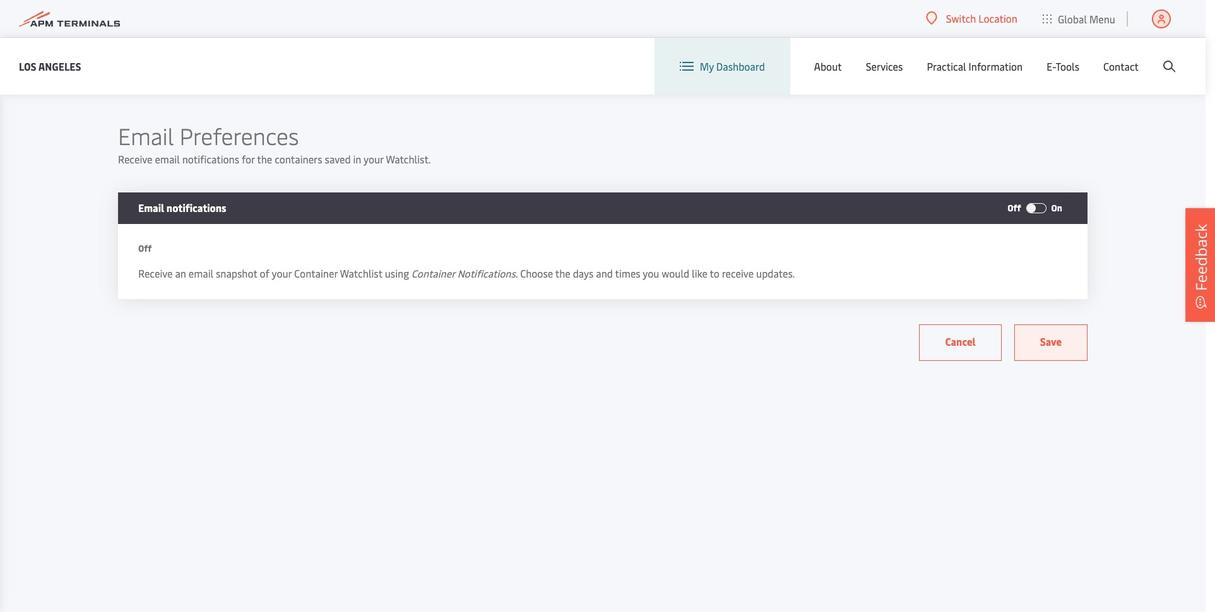 Task type: vqa. For each thing, say whether or not it's contained in the screenshot.
search and filter
yes



Task type: locate. For each thing, give the bounding box(es) containing it.
0 vertical spatial from
[[177, 108, 197, 120]]

0 vertical spatial size
[[1016, 140, 1032, 152]]

container status button
[[349, 146, 407, 169]]

yard grounded (1c32581)
[[662, 186, 701, 223]]

filter
[[857, 108, 876, 120], [1002, 306, 1022, 318]]

bill
[[229, 146, 242, 158]]

1 vertical spatial email
[[138, 201, 164, 215]]

1 horizontal spatial off
[[1008, 202, 1021, 214]]

*3rd
[[184, 27, 205, 40]]

0 vertical spatial height
[[1016, 164, 1043, 175]]

my
[[700, 59, 714, 73]]

search and filter up cancel at the right bottom of the page
[[957, 306, 1022, 318]]

email preferences receive email notifications for the containers saved in your watchlist.
[[118, 120, 431, 166]]

None checkbox
[[130, 150, 146, 165], [131, 198, 146, 213], [130, 348, 146, 363], [131, 391, 146, 406], [130, 150, 146, 165], [131, 198, 146, 213], [130, 348, 146, 363], [131, 391, 146, 406]]

remove down gated-
[[143, 306, 175, 318]]

size for the bottommost the size / type / height button
[[1010, 337, 1026, 349]]

notifications
[[182, 152, 239, 166], [167, 201, 226, 215]]

0 vertical spatial receive
[[118, 152, 152, 166]]

1 horizontal spatial for
[[310, 146, 322, 158]]

released
[[724, 199, 766, 211], [781, 199, 822, 211]]

choose
[[520, 266, 553, 280]]

in inside email preferences receive email notifications for the containers saved in your watchlist.
[[353, 152, 361, 166]]

from for bill of lading
[[177, 108, 197, 120]]

size / type / height left save
[[1010, 337, 1036, 373]]

1 vertical spatial height
[[1010, 361, 1036, 373]]

1 horizontal spatial search and filter
[[957, 306, 1022, 318]]

e-
[[1047, 59, 1056, 73]]

the
[[414, 27, 429, 40], [642, 27, 657, 40], [257, 152, 272, 166], [555, 266, 571, 280]]

type right demurrage 'button'
[[1010, 349, 1029, 361]]

1 vertical spatial your
[[272, 266, 292, 280]]

0 vertical spatial filter
[[857, 108, 876, 120]]

size / type / height down edit columns
[[1016, 140, 1043, 175]]

1 vertical spatial from
[[177, 306, 197, 318]]

your inside email preferences receive email notifications for the containers saved in your watchlist.
[[364, 152, 384, 166]]

0 vertical spatial email
[[118, 120, 174, 151]]

receive left the id
[[118, 152, 152, 166]]

your left watchlist.
[[364, 152, 384, 166]]

appointments
[[492, 27, 557, 40]]

height for the topmost the size / type / height button
[[1016, 164, 1043, 175]]

practical information
[[927, 59, 1023, 73]]

bill of lading button
[[229, 146, 276, 169]]

1
[[126, 107, 130, 121], [126, 305, 130, 319]]

1 vertical spatial search
[[957, 306, 983, 318]]

0 vertical spatial type
[[1016, 152, 1035, 164]]

search and filter down the about
[[811, 108, 876, 120]]

email inside email preferences receive email notifications for the containers saved in your watchlist.
[[118, 120, 174, 151]]

remove from list up the container id
[[143, 108, 211, 120]]

email for preferences
[[118, 120, 174, 151]]

size / type / height button down columns
[[1016, 140, 1061, 175]]

like
[[692, 266, 708, 280]]

0 vertical spatial notifications
[[182, 152, 239, 166]]

receive left the an
[[138, 266, 173, 280]]

information
[[969, 59, 1023, 73]]

1 vertical spatial size / type / height
[[1010, 337, 1036, 373]]

actual
[[660, 27, 695, 40]]

0 horizontal spatial for
[[242, 152, 255, 166]]

los
[[19, 59, 36, 73]]

search and filter button for weight
[[931, 302, 1022, 322]]

0 vertical spatial search and filter
[[811, 108, 876, 120]]

from down out
[[177, 306, 197, 318]]

watchlist
[[340, 266, 382, 280]]

type for the bottommost the size / type / height button
[[1010, 349, 1029, 361]]

0 vertical spatial off
[[1008, 202, 1021, 214]]

0 horizontal spatial released
[[724, 199, 766, 211]]

days
[[573, 266, 594, 280]]

shipping
[[416, 146, 450, 158]]

1 vertical spatial in
[[353, 152, 361, 166]]

0 vertical spatial containers
[[275, 152, 322, 166]]

height for the bottommost the size / type / height button
[[1010, 361, 1036, 373]]

sudu8551170
[[163, 199, 218, 211]]

1 vertical spatial 1
[[126, 305, 130, 319]]

0 vertical spatial remove from list
[[143, 108, 211, 120]]

type down edit columns
[[1016, 152, 1035, 164]]

0 horizontal spatial your
[[272, 266, 292, 280]]

remove up the email
[[143, 108, 175, 120]]

container inside container status button
[[349, 146, 387, 158]]

1 vertical spatial notifications
[[167, 201, 226, 215]]

filter for container status
[[857, 108, 876, 120]]

0 vertical spatial in
[[319, 27, 327, 40]]

search for container status
[[811, 108, 837, 120]]

2 1 from the top
[[126, 305, 130, 319]]

height up 40/gp/96
[[1016, 164, 1043, 175]]

container id
[[163, 146, 201, 169]]

1 horizontal spatial in
[[353, 152, 361, 166]]

1 horizontal spatial search and filter button
[[931, 302, 1022, 322]]

for inside email preferences receive email notifications for the containers saved in your watchlist.
[[242, 152, 255, 166]]

0 vertical spatial size / type / height
[[1016, 140, 1043, 175]]

filter for weight
[[1002, 306, 1022, 318]]

remove from list
[[143, 108, 211, 120], [143, 306, 211, 318]]

services button
[[866, 38, 903, 95]]

1 horizontal spatial filter
[[1002, 306, 1022, 318]]

size left save
[[1010, 337, 1026, 349]]

email up the email
[[118, 120, 174, 151]]

0 vertical spatial list
[[199, 108, 211, 120]]

2 released from the left
[[781, 199, 822, 211]]

1 vertical spatial filter
[[1002, 306, 1022, 318]]

size / type / height
[[1016, 140, 1043, 175], [1010, 337, 1036, 373]]

from
[[177, 108, 197, 120], [177, 306, 197, 318]]

remove
[[143, 108, 175, 120], [143, 306, 175, 318]]

demurrage
[[938, 349, 982, 361]]

los angeles link
[[19, 58, 81, 74]]

1 horizontal spatial your
[[364, 152, 384, 166]]

notifications button
[[889, 104, 965, 124]]

search and filter for container status
[[811, 108, 876, 120]]

2 from from the top
[[177, 306, 197, 318]]

0 vertical spatial your
[[364, 152, 384, 166]]

remove from list down out
[[143, 306, 211, 318]]

delivery?
[[284, 158, 321, 169]]

dates
[[291, 27, 316, 40]]

1 list from the top
[[199, 108, 211, 120]]

type for the topmost the size / type / height button
[[1016, 152, 1035, 164]]

date
[[740, 27, 760, 40]]

containers
[[275, 152, 322, 166], [202, 265, 284, 288]]

email
[[118, 120, 174, 151], [138, 201, 164, 215]]

ready for delivery?
[[284, 146, 322, 169]]

your right 'of'
[[272, 266, 292, 280]]

list for bill of lading
[[199, 108, 211, 120]]

1 vertical spatial remove from list
[[143, 306, 211, 318]]

day.
[[472, 27, 490, 40]]

1 vertical spatial type
[[1010, 349, 1029, 361]]

780.00
[[944, 199, 972, 211]]

0 horizontal spatial filter
[[857, 108, 876, 120]]

container inside container id button
[[163, 146, 201, 158]]

filter down services popup button
[[857, 108, 876, 120]]

0 horizontal spatial search and filter button
[[786, 104, 876, 124]]

0 vertical spatial size / type / height button
[[1016, 140, 1061, 175]]

filter up save button
[[1002, 306, 1022, 318]]

maersk
[[478, 193, 513, 205]]

notifications
[[914, 108, 965, 120]]

the right of
[[257, 152, 272, 166]]

1 released from the left
[[724, 199, 766, 211]]

id
[[163, 158, 171, 169]]

0 vertical spatial search
[[811, 108, 837, 120]]

size down edit columns
[[1016, 140, 1032, 152]]

search down about popup button
[[811, 108, 837, 120]]

time
[[697, 27, 718, 40]]

search and filter for weight
[[957, 306, 1022, 318]]

2 remove from the top
[[143, 306, 175, 318]]

1 horizontal spatial search
[[957, 306, 983, 318]]

e-tools
[[1047, 59, 1079, 73]]

save
[[1040, 335, 1062, 348]]

contact
[[1103, 59, 1139, 73]]

cancel
[[945, 335, 976, 348]]

1 1 from the top
[[126, 107, 130, 121]]

2 list from the top
[[199, 306, 211, 318]]

from for demurrage
[[177, 306, 197, 318]]

in right 'dates'
[[319, 27, 327, 40]]

previous
[[432, 27, 470, 40]]

1 vertical spatial off
[[138, 242, 152, 254]]

1 vertical spatial search and filter button
[[931, 302, 1022, 322]]

tools
[[1056, 59, 1079, 73]]

your
[[364, 152, 384, 166], [272, 266, 292, 280]]

feedback button
[[1186, 208, 1215, 322]]

e-tools button
[[1047, 38, 1079, 95]]

global
[[1058, 12, 1087, 26]]

email down the id
[[138, 201, 164, 215]]

my dashboard button
[[680, 38, 765, 95]]

0 horizontal spatial search and filter
[[811, 108, 876, 120]]

1 horizontal spatial released
[[781, 199, 822, 211]]

off left on
[[1008, 202, 1021, 214]]

remove from list for bill of lading
[[143, 108, 211, 120]]

(1c32581)
[[662, 211, 699, 223]]

1 remove from the top
[[143, 108, 175, 120]]

size / type / height for the topmost the size / type / height button
[[1016, 140, 1043, 175]]

0 vertical spatial remove
[[143, 108, 175, 120]]

1 vertical spatial remove
[[143, 306, 175, 318]]

0 horizontal spatial search
[[811, 108, 837, 120]]

off up gated-
[[138, 242, 152, 254]]

container
[[163, 146, 201, 158], [349, 146, 387, 158], [294, 266, 338, 280], [411, 266, 455, 280]]

size / type / height button left weight
[[1010, 337, 1057, 373]]

list down gated-out containers
[[199, 306, 211, 318]]

1 remove from list from the top
[[143, 108, 211, 120]]

*3rd shift appointment dates in termpoint reflect the previous day. appointments listed below show the actual time and date customers should arrive.
[[184, 27, 874, 40]]

search up cancel at the right bottom of the page
[[957, 306, 983, 318]]

search and filter button for container status
[[786, 104, 876, 124]]

edit columns button
[[978, 104, 1055, 124]]

2 remove from list from the top
[[143, 306, 211, 318]]

switch
[[946, 11, 976, 25]]

height
[[1016, 164, 1043, 175], [1010, 361, 1036, 373]]

from up container id button
[[177, 108, 197, 120]]

40/gp/96
[[1016, 199, 1056, 211]]

notifications inside email preferences receive email notifications for the containers saved in your watchlist.
[[182, 152, 239, 166]]

1 vertical spatial list
[[199, 306, 211, 318]]

list up container id button
[[199, 108, 211, 120]]

1 vertical spatial size
[[1010, 337, 1026, 349]]

1 vertical spatial search and filter
[[957, 306, 1022, 318]]

in right saved
[[353, 152, 361, 166]]

search and filter button up cancel at the right bottom of the page
[[931, 302, 1022, 322]]

1 from from the top
[[177, 108, 197, 120]]

0 vertical spatial search and filter button
[[786, 104, 876, 124]]

off
[[1008, 202, 1021, 214], [138, 242, 152, 254]]

1 vertical spatial size / type / height button
[[1010, 337, 1057, 373]]

search and filter button down about popup button
[[786, 104, 876, 124]]

height right demurrage 'button'
[[1010, 361, 1036, 373]]

0 vertical spatial 1
[[126, 107, 130, 121]]



Task type: describe. For each thing, give the bounding box(es) containing it.
maersk charleston
[[478, 193, 531, 217]]

should
[[813, 27, 843, 40]]

los angeles
[[19, 59, 81, 73]]

listed
[[559, 27, 584, 40]]

and left date
[[720, 27, 737, 40]]

angeles
[[38, 59, 81, 73]]

global menu button
[[1030, 0, 1128, 38]]

an
[[175, 266, 186, 280]]

yard
[[349, 199, 371, 211]]

cancel button
[[919, 324, 1002, 361]]

customers
[[762, 27, 810, 40]]

edit columns
[[1003, 108, 1055, 120]]

the left days on the top
[[555, 266, 571, 280]]

feedback
[[1191, 224, 1211, 291]]

line
[[416, 158, 432, 169]]

1 vertical spatial receive
[[138, 266, 173, 280]]

1 for demurrage
[[126, 305, 130, 319]]

email snapshot
[[189, 266, 257, 280]]

16169.0
[[1071, 199, 1101, 211]]

shipping line button
[[416, 146, 468, 169]]

weight
[[1065, 349, 1093, 361]]

watchlist.
[[386, 152, 431, 166]]

on
[[1051, 202, 1062, 214]]

search for weight
[[957, 306, 983, 318]]

and down the about
[[840, 108, 854, 120]]

and up cancel button
[[986, 306, 1000, 318]]

for inside ready for delivery?
[[310, 146, 322, 158]]

remove for demurrage
[[143, 306, 175, 318]]

0 horizontal spatial in
[[319, 27, 327, 40]]

container id button
[[163, 146, 221, 169]]

show
[[616, 27, 640, 40]]

shipping line
[[416, 146, 450, 169]]

edit
[[1003, 108, 1018, 120]]

to
[[710, 266, 720, 280]]

practical
[[927, 59, 966, 73]]

dashboard
[[716, 59, 765, 73]]

about button
[[814, 38, 842, 95]]

practical information button
[[927, 38, 1023, 95]]

10/02/23 780.00
[[895, 193, 972, 211]]

out
[[171, 265, 198, 288]]

and right days on the top
[[596, 266, 613, 280]]

remove for bill of lading
[[143, 108, 175, 120]]

using
[[385, 266, 409, 280]]

email
[[155, 152, 180, 166]]

mae
[[416, 199, 434, 211]]

would
[[662, 266, 689, 280]]

appointment
[[230, 27, 289, 40]]

the right reflect
[[414, 27, 429, 40]]

notifications.
[[457, 266, 518, 280]]

ready for delivery? button
[[284, 146, 341, 169]]

menu
[[1090, 12, 1115, 26]]

save button
[[1014, 324, 1088, 361]]

weight button
[[1065, 345, 1111, 365]]

saved
[[325, 152, 351, 166]]

status
[[349, 158, 375, 169]]

remove from list for demurrage
[[143, 306, 211, 318]]

container status
[[349, 146, 387, 169]]

email for notifications
[[138, 201, 164, 215]]

grounded
[[662, 199, 701, 211]]

the right show
[[642, 27, 657, 40]]

receive
[[722, 266, 754, 280]]

contact button
[[1103, 38, 1139, 95]]

shift
[[207, 27, 228, 40]]

containers inside email preferences receive email notifications for the containers saved in your watchlist.
[[275, 152, 322, 166]]

services
[[866, 59, 903, 73]]

gated-out containers
[[118, 265, 284, 288]]

updates.
[[756, 266, 795, 280]]

my dashboard
[[700, 59, 765, 73]]

sort by this column image
[[916, 345, 929, 365]]

switch location
[[946, 11, 1018, 25]]

preferences
[[180, 120, 299, 151]]

of
[[260, 266, 269, 280]]

230182785
[[229, 199, 274, 211]]

size / type / height for the bottommost the size / type / height button
[[1010, 337, 1036, 373]]

termpoint
[[329, 27, 379, 40]]

ready
[[284, 146, 308, 158]]

1 vertical spatial containers
[[202, 265, 284, 288]]

list for demurrage
[[199, 306, 211, 318]]

receive inside email preferences receive email notifications for the containers saved in your watchlist.
[[118, 152, 152, 166]]

global menu
[[1058, 12, 1115, 26]]

arrive.
[[846, 27, 874, 40]]

location
[[979, 11, 1018, 25]]

10/02/23
[[895, 193, 932, 205]]

the inside email preferences receive email notifications for the containers saved in your watchlist.
[[257, 152, 272, 166]]

email notifications
[[138, 201, 226, 215]]

you
[[643, 266, 659, 280]]

1 for bill of lading
[[126, 107, 130, 121]]

gated-
[[118, 265, 171, 288]]

columns
[[1020, 108, 1055, 120]]

0 horizontal spatial off
[[138, 242, 152, 254]]

09/27/23
[[595, 193, 632, 205]]

demurrage button
[[938, 345, 1002, 365]]

receive an email snapshot of your container watchlist using container notifications. choose the days and times you would like to receive updates.
[[138, 266, 795, 280]]

of
[[244, 146, 253, 158]]

below
[[586, 27, 614, 40]]

lading
[[229, 158, 256, 169]]

size for the topmost the size / type / height button
[[1016, 140, 1032, 152]]



